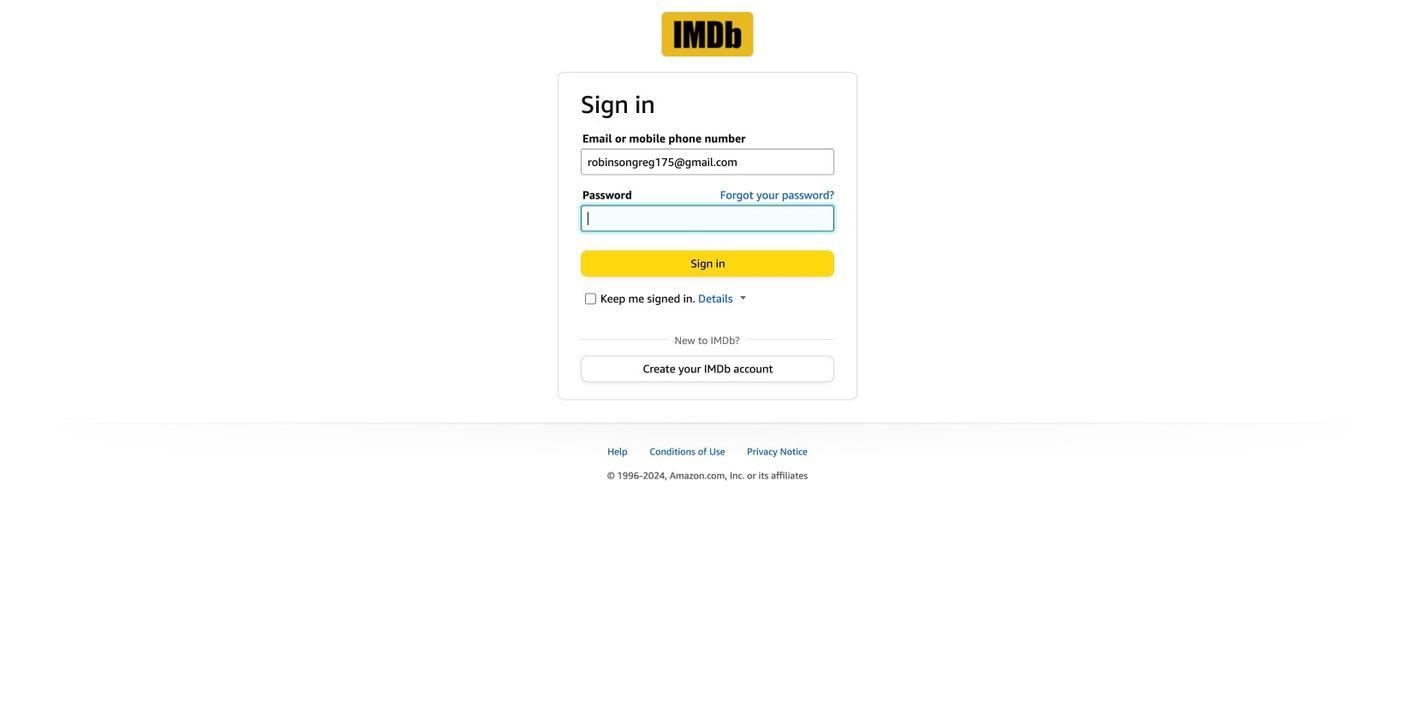 Task type: locate. For each thing, give the bounding box(es) containing it.
None password field
[[581, 205, 834, 232]]

None checkbox
[[585, 294, 596, 305]]

None submit
[[582, 252, 834, 276]]

popover image
[[740, 297, 746, 301]]

None email field
[[581, 149, 834, 175]]



Task type: describe. For each thing, give the bounding box(es) containing it.
imdb.com logo image
[[662, 12, 753, 57]]



Task type: vqa. For each thing, say whether or not it's contained in the screenshot.
option
yes



